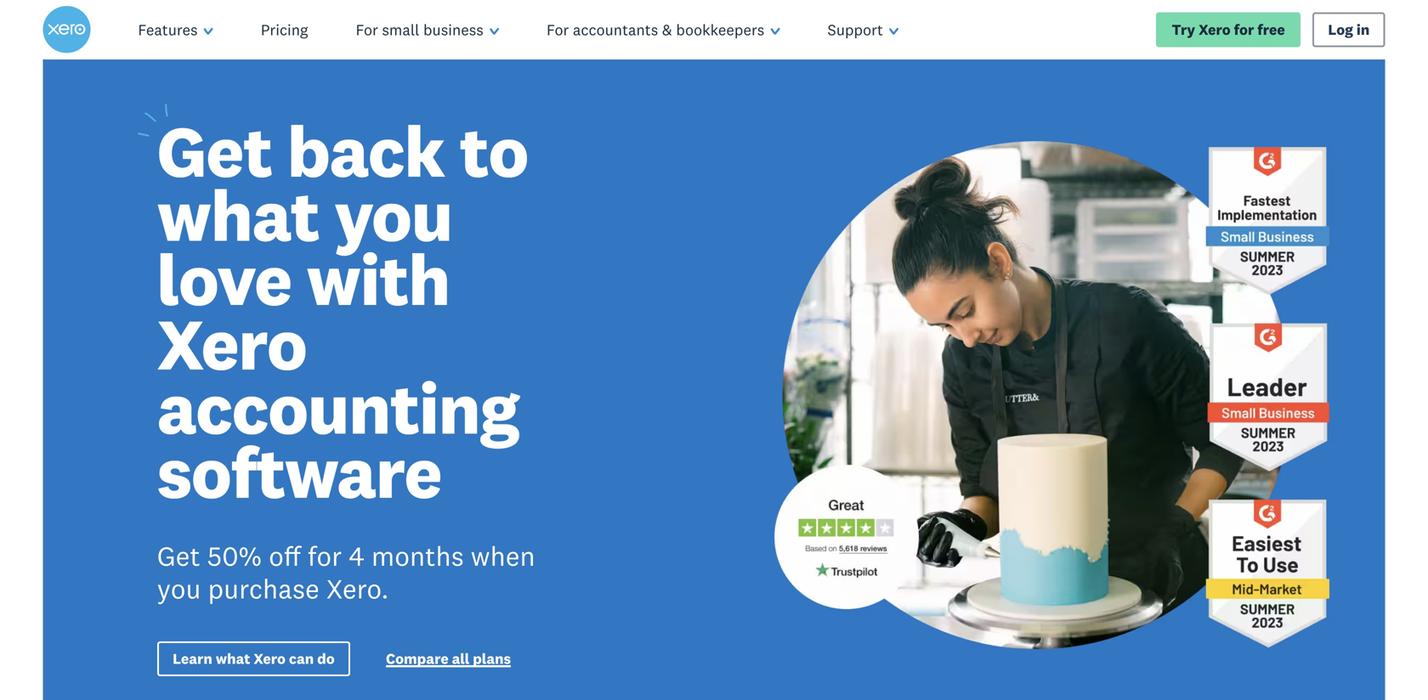 Task type: vqa. For each thing, say whether or not it's contained in the screenshot.
For for For small business
yes



Task type: describe. For each thing, give the bounding box(es) containing it.
get for get
[[157, 107, 272, 196]]

plans
[[473, 650, 511, 668]]

1 vertical spatial what
[[216, 650, 250, 668]]

you inside back to what you love with xero accounting software
[[334, 171, 452, 260]]

try
[[1172, 20, 1196, 39]]

get 50% off for 4 months when you purchase xero.
[[157, 540, 535, 606]]

accounting
[[157, 364, 519, 453]]

do
[[317, 650, 335, 668]]

for for for accountants & bookkeepers
[[547, 20, 569, 40]]

love
[[157, 235, 292, 324]]

features button
[[114, 0, 237, 60]]

when
[[471, 540, 535, 574]]

for for for small business
[[356, 20, 378, 40]]

get for get 50% off for 4 months when you purchase xero.
[[157, 540, 200, 574]]

back to what you love with xero accounting software
[[157, 107, 528, 517]]

with
[[307, 235, 450, 324]]

pricing link
[[237, 0, 332, 60]]

free
[[1258, 20, 1285, 39]]

xero inside back to what you love with xero accounting software
[[157, 300, 307, 388]]

months
[[371, 540, 464, 574]]

2 vertical spatial xero
[[254, 650, 286, 668]]

in
[[1357, 20, 1370, 39]]

log
[[1328, 20, 1354, 39]]

small
[[382, 20, 420, 40]]

bookkeepers
[[676, 20, 765, 40]]

compare
[[386, 650, 449, 668]]



Task type: locate. For each thing, give the bounding box(es) containing it.
learn what xero can do
[[173, 650, 335, 668]]

1 horizontal spatial for
[[547, 20, 569, 40]]

2 for from the left
[[547, 20, 569, 40]]

for
[[356, 20, 378, 40], [547, 20, 569, 40]]

1 get from the top
[[157, 107, 272, 196]]

support
[[828, 20, 883, 40]]

you inside get 50% off for 4 months when you purchase xero.
[[157, 572, 201, 606]]

compare all plans link
[[386, 650, 511, 672]]

0 horizontal spatial you
[[157, 572, 201, 606]]

support button
[[804, 0, 923, 60]]

for left free
[[1234, 20, 1254, 39]]

pricing
[[261, 20, 308, 40]]

for inside try xero for free link
[[1234, 20, 1254, 39]]

for left accountants on the left top of the page
[[547, 20, 569, 40]]

features
[[138, 20, 198, 40]]

software
[[157, 428, 442, 517]]

50%
[[207, 540, 262, 574]]

0 horizontal spatial for
[[356, 20, 378, 40]]

0 horizontal spatial for
[[308, 540, 342, 574]]

for left 'small' at the top of the page
[[356, 20, 378, 40]]

a xero user decorating a cake with blue icing. social proof badges surrounding the circular image. image
[[728, 60, 1386, 701]]

xero.
[[326, 572, 389, 606]]

try xero for free
[[1172, 20, 1285, 39]]

back
[[287, 107, 445, 196]]

for accountants & bookkeepers
[[547, 20, 765, 40]]

off
[[269, 540, 301, 574]]

for
[[1234, 20, 1254, 39], [308, 540, 342, 574]]

business
[[423, 20, 484, 40]]

0 vertical spatial xero
[[1199, 20, 1231, 39]]

can
[[289, 650, 314, 668]]

xero
[[1199, 20, 1231, 39], [157, 300, 307, 388], [254, 650, 286, 668]]

1 vertical spatial xero
[[157, 300, 307, 388]]

for inside 'for accountants & bookkeepers' "dropdown button"
[[547, 20, 569, 40]]

2 get from the top
[[157, 540, 200, 574]]

what
[[157, 171, 319, 260], [216, 650, 250, 668]]

learn what xero can do link
[[157, 642, 350, 677]]

to
[[460, 107, 528, 196]]

log in
[[1328, 20, 1370, 39]]

accountants
[[573, 20, 658, 40]]

4
[[349, 540, 365, 574]]

for small business
[[356, 20, 484, 40]]

all
[[452, 650, 470, 668]]

&
[[662, 20, 672, 40]]

for accountants & bookkeepers button
[[523, 0, 804, 60]]

0 vertical spatial get
[[157, 107, 272, 196]]

compare all plans
[[386, 650, 511, 668]]

you
[[334, 171, 452, 260], [157, 572, 201, 606]]

what inside back to what you love with xero accounting software
[[157, 171, 319, 260]]

get
[[157, 107, 272, 196], [157, 540, 200, 574]]

1 for from the left
[[356, 20, 378, 40]]

for small business button
[[332, 0, 523, 60]]

for inside get 50% off for 4 months when you purchase xero.
[[308, 540, 342, 574]]

0 vertical spatial what
[[157, 171, 319, 260]]

log in link
[[1313, 12, 1386, 47]]

0 vertical spatial for
[[1234, 20, 1254, 39]]

try xero for free link
[[1156, 12, 1301, 47]]

learn
[[173, 650, 212, 668]]

1 vertical spatial for
[[308, 540, 342, 574]]

1 vertical spatial get
[[157, 540, 200, 574]]

get inside get 50% off for 4 months when you purchase xero.
[[157, 540, 200, 574]]

1 vertical spatial you
[[157, 572, 201, 606]]

for inside 'for small business' dropdown button
[[356, 20, 378, 40]]

for left 4
[[308, 540, 342, 574]]

purchase
[[208, 572, 319, 606]]

1 horizontal spatial you
[[334, 171, 452, 260]]

0 vertical spatial you
[[334, 171, 452, 260]]

1 horizontal spatial for
[[1234, 20, 1254, 39]]

xero homepage image
[[43, 6, 90, 54]]



